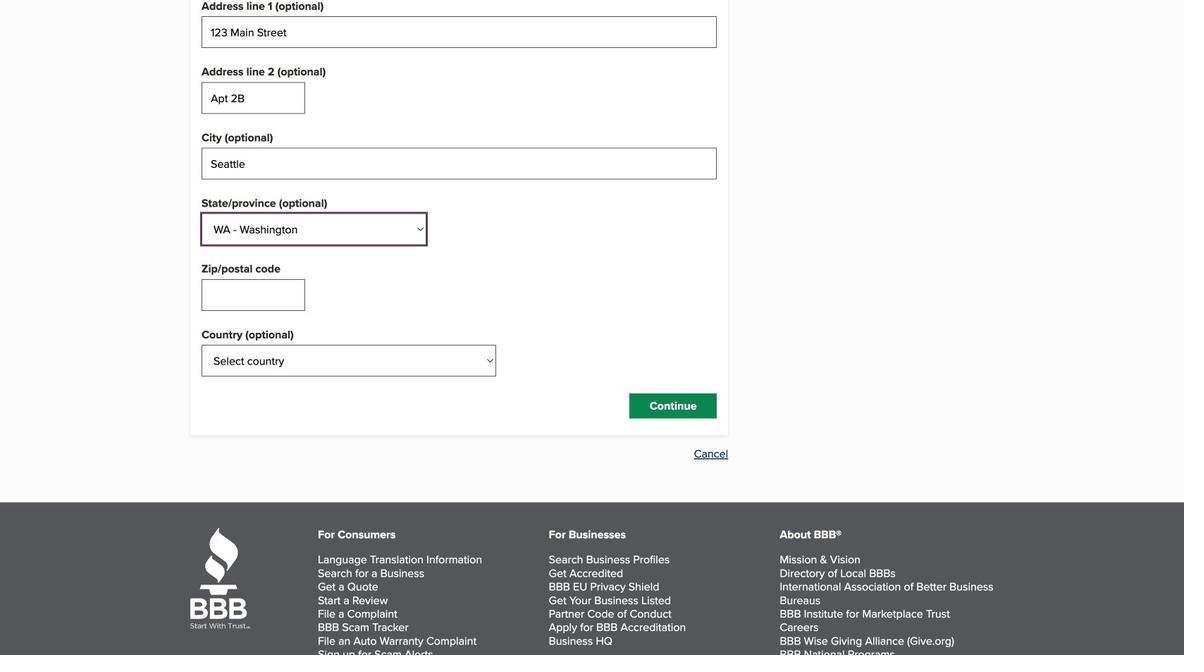 Task type: locate. For each thing, give the bounding box(es) containing it.
None field
[[202, 16, 717, 48], [202, 82, 305, 114], [202, 148, 717, 180], [202, 279, 305, 311], [202, 16, 717, 48], [202, 82, 305, 114], [202, 148, 717, 180], [202, 279, 305, 311]]

bbb image
[[190, 528, 250, 630]]



Task type: vqa. For each thing, say whether or not it's contained in the screenshot.
field
yes



